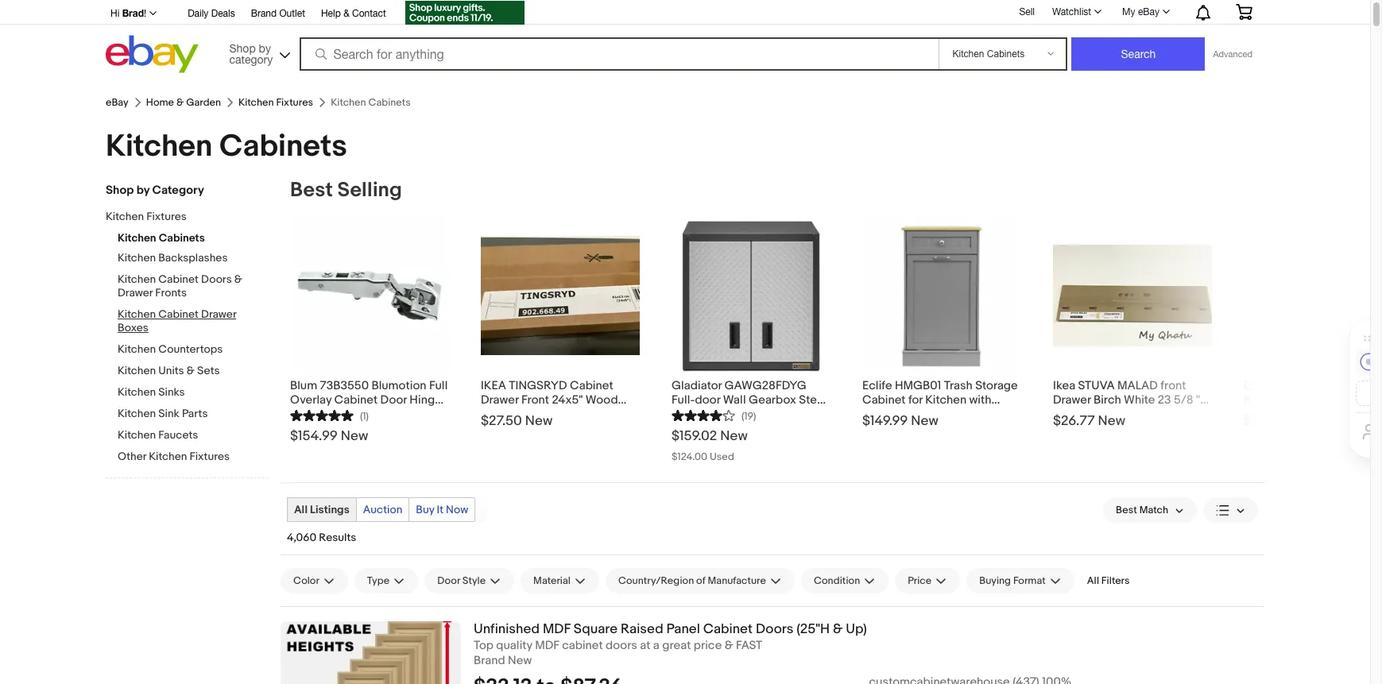 Task type: describe. For each thing, give the bounding box(es) containing it.
ikea
[[481, 378, 506, 393]]

category
[[152, 183, 204, 198]]

results
[[319, 531, 356, 545]]

units
[[158, 364, 184, 378]]

hi brad !
[[110, 7, 146, 19]]

ikea tingsryd cabinet drawer front 24x5" wood effect black 902.668.49 - link
[[481, 375, 640, 422]]

gladiator gawg28fdyg full-door wall gearbox steel cabinet
[[672, 378, 827, 422]]

your shopping cart image
[[1235, 4, 1254, 20]]

buying format button
[[967, 568, 1075, 594]]

ikea tingsryd cabinet drawer front 24x5" wood effect black 902.668.49 -
[[481, 378, 618, 422]]

$26.77
[[1053, 413, 1095, 429]]

sell link
[[1012, 6, 1042, 17]]

$219.95 new
[[1244, 413, 1320, 429]]

102.522.76
[[1079, 407, 1135, 422]]

4,060 results
[[287, 531, 356, 545]]

5 out of 5 stars image
[[290, 408, 354, 423]]

other kitchen fixtures link
[[118, 450, 269, 465]]

kitchen backsplashes link
[[118, 251, 269, 266]]

help & contact link
[[321, 6, 386, 23]]

design house 561324 brookings 12" base cabinet white shaker image
[[1244, 216, 1382, 375]]

auction
[[363, 503, 402, 517]]

brand outlet
[[251, 8, 305, 19]]

up)
[[846, 622, 867, 638]]

gladiator
[[672, 378, 722, 393]]

of
[[696, 575, 706, 587]]

kitchen fixtures kitchen cabinets kitchen backsplashes kitchen cabinet doors & drawer fronts kitchen cabinet drawer boxes kitchen countertops kitchen units & sets kitchen sinks kitchen sink parts kitchen faucets other kitchen fixtures
[[106, 210, 242, 463]]

advanced link
[[1205, 38, 1261, 70]]

kitchen sinks link
[[118, 386, 269, 401]]

& inside account navigation
[[344, 8, 350, 19]]

kitchen faucets link
[[118, 428, 269, 444]]

countertops
[[158, 343, 223, 356]]

cabinet down fronts
[[158, 308, 199, 321]]

great
[[662, 638, 691, 653]]

ikea stuva malad front drawer birch white 23 5/8 " 1/4 " 102.522.76
[[1053, 378, 1200, 422]]

shop by category
[[106, 183, 204, 198]]

unfinished mdf square raised panel cabinet doors (25"h & up) top quality mdf cabinet doors at a great price & fast brand new
[[474, 622, 867, 668]]

1 vertical spatial kitchen fixtures link
[[106, 210, 257, 225]]

account navigation
[[102, 0, 1265, 27]]

cabinet inside ikea tingsryd cabinet drawer front 24x5" wood effect black 902.668.49 -
[[570, 378, 613, 393]]

kitchen units & sets link
[[118, 364, 269, 379]]

price
[[908, 575, 932, 587]]

wall
[[723, 393, 746, 408]]

buy it now link
[[410, 498, 475, 521]]

style
[[462, 575, 486, 587]]

ikea stuva malad front drawer birch white 23 5/8 " 1/4 " 102.522.76 image
[[1053, 245, 1212, 346]]

front
[[1161, 378, 1186, 393]]

by for category
[[136, 183, 150, 198]]

selling
[[337, 178, 402, 203]]

new inside unfinished mdf square raised panel cabinet doors (25"h & up) top quality mdf cabinet doors at a great price & fast brand new
[[508, 653, 532, 668]]

$159.02
[[672, 428, 717, 444]]

none submit inside shop by category banner
[[1072, 37, 1205, 71]]

ikea tingsryd cabinet drawer front 24x5" wood effect black 902.668.49 - image
[[481, 236, 640, 355]]

all for all filters
[[1087, 575, 1099, 587]]

kitchen cabinet doors & drawer fronts link
[[118, 273, 269, 301]]

hi
[[110, 8, 119, 19]]

material button
[[521, 568, 599, 594]]

front
[[521, 393, 549, 408]]

faucets
[[158, 428, 198, 442]]

daily deals
[[188, 8, 235, 19]]

drawer inside ikea tingsryd cabinet drawer front 24x5" wood effect black 902.668.49 -
[[481, 393, 519, 408]]

(25"h
[[797, 622, 830, 638]]

4.1 out of 5 stars image
[[672, 408, 735, 423]]

best selling main content
[[281, 178, 1382, 684]]

country/region of manufacture button
[[606, 568, 795, 594]]

1 horizontal spatial cabinets
[[219, 128, 347, 165]]

1 horizontal spatial fixtures
[[190, 450, 230, 463]]

& left the up)
[[833, 622, 843, 638]]

0 horizontal spatial "
[[1072, 407, 1076, 422]]

used
[[710, 451, 734, 463]]

country/region
[[618, 575, 694, 587]]

$124.00
[[672, 451, 708, 463]]

wood
[[586, 393, 618, 408]]

& down kitchen backsplashes link at the top of the page
[[234, 273, 242, 286]]

square
[[574, 622, 618, 638]]

buy it now
[[416, 503, 468, 517]]

outlet
[[279, 8, 305, 19]]

malad
[[1118, 378, 1158, 393]]

mdf right quality in the left bottom of the page
[[535, 638, 559, 653]]

$154.99 new
[[290, 428, 368, 444]]

design house 561324 brookings 12" base cabin
[[1244, 378, 1382, 422]]

best match
[[1116, 504, 1168, 517]]

home & garden link
[[146, 96, 221, 109]]

type button
[[354, 568, 418, 594]]

& right home
[[176, 96, 184, 109]]

23
[[1158, 393, 1171, 408]]

raised
[[621, 622, 664, 638]]

kitchen fixtures
[[239, 96, 313, 109]]

best selling
[[290, 178, 402, 203]]

gawg28fdyg
[[725, 378, 807, 393]]

base
[[1319, 393, 1345, 408]]

at
[[640, 638, 651, 653]]

shop for shop by category
[[106, 183, 134, 198]]

ikea stuva malad front drawer birch white 23 5/8 " 1/4 " 102.522.76 link
[[1053, 375, 1212, 422]]



Task type: vqa. For each thing, say whether or not it's contained in the screenshot.
Type
yes



Task type: locate. For each thing, give the bounding box(es) containing it.
0 vertical spatial fixtures
[[276, 96, 313, 109]]

sets
[[197, 364, 220, 378]]

best left selling
[[290, 178, 333, 203]]

1 vertical spatial by
[[136, 183, 150, 198]]

brad
[[122, 7, 144, 19]]

sell
[[1019, 6, 1035, 17]]

&
[[344, 8, 350, 19], [176, 96, 184, 109], [234, 273, 242, 286], [187, 364, 195, 378], [833, 622, 843, 638], [725, 638, 733, 653]]

boxes
[[118, 321, 149, 335]]

a
[[653, 638, 660, 653]]

cabinets up backsplashes
[[159, 231, 205, 245]]

1 horizontal spatial all
[[1087, 575, 1099, 587]]

deals
[[211, 8, 235, 19]]

mdf up cabinet
[[543, 622, 571, 638]]

design
[[1244, 378, 1282, 393]]

my ebay
[[1122, 6, 1160, 17]]

0 vertical spatial ebay
[[1138, 6, 1160, 17]]

brookings
[[1244, 393, 1299, 408]]

1 vertical spatial fixtures
[[146, 210, 187, 223]]

fixtures down shop by category dropdown button
[[276, 96, 313, 109]]

$149.99
[[862, 413, 908, 429]]

auction link
[[357, 498, 409, 521]]

new right $149.99
[[911, 413, 939, 429]]

doors inside kitchen fixtures kitchen cabinets kitchen backsplashes kitchen cabinet doors & drawer fronts kitchen cabinet drawer boxes kitchen countertops kitchen units & sets kitchen sinks kitchen sink parts kitchen faucets other kitchen fixtures
[[201, 273, 232, 286]]

cabinet up $159.02
[[672, 407, 715, 422]]

help
[[321, 8, 341, 19]]

birch
[[1094, 393, 1121, 408]]

new down 12"
[[1292, 413, 1320, 429]]

shop for shop by category
[[229, 42, 256, 54]]

condition button
[[801, 568, 889, 594]]

0 horizontal spatial shop
[[106, 183, 134, 198]]

by left category at the top left of the page
[[136, 183, 150, 198]]

0 vertical spatial all
[[294, 503, 308, 517]]

!
[[144, 8, 146, 19]]

shop inside shop by category
[[229, 42, 256, 54]]

now
[[446, 503, 468, 517]]

all filters button
[[1081, 568, 1136, 594]]

brand inside unfinished mdf square raised panel cabinet doors (25"h & up) top quality mdf cabinet doors at a great price & fast brand new
[[474, 653, 505, 668]]

brand inside account navigation
[[251, 8, 277, 19]]

1 horizontal spatial brand
[[474, 653, 505, 668]]

kitchen fixtures link down category
[[239, 96, 313, 109]]

unfinished mdf square raised panel cabinet doors (25"h & up) link
[[474, 622, 1265, 638]]

new down unfinished
[[508, 653, 532, 668]]

0 vertical spatial shop
[[229, 42, 256, 54]]

ikea
[[1053, 378, 1076, 393]]

new for $159.02 new $124.00 used
[[720, 428, 748, 444]]

by down brand outlet link
[[259, 42, 271, 54]]

fronts
[[155, 286, 187, 300]]

door
[[695, 393, 720, 408]]

1 vertical spatial cabinets
[[159, 231, 205, 245]]

ebay left home
[[106, 96, 129, 109]]

all inside button
[[1087, 575, 1099, 587]]

brand
[[251, 8, 277, 19], [474, 653, 505, 668]]

fixtures
[[276, 96, 313, 109], [146, 210, 187, 223], [190, 450, 230, 463]]

best inside best match dropdown button
[[1116, 504, 1137, 517]]

& left fast in the bottom right of the page
[[725, 638, 733, 653]]

advanced
[[1213, 49, 1253, 59]]

0 horizontal spatial best
[[290, 178, 333, 203]]

cabinets inside kitchen fixtures kitchen cabinets kitchen backsplashes kitchen cabinet doors & drawer fronts kitchen cabinet drawer boxes kitchen countertops kitchen units & sets kitchen sinks kitchen sink parts kitchen faucets other kitchen fixtures
[[159, 231, 205, 245]]

daily
[[188, 8, 209, 19]]

" right 5/8
[[1196, 393, 1200, 408]]

0 horizontal spatial brand
[[251, 8, 277, 19]]

1 vertical spatial doors
[[756, 622, 794, 638]]

new for $219.95 new
[[1292, 413, 1320, 429]]

0 vertical spatial kitchen fixtures link
[[239, 96, 313, 109]]

fixtures down category at the top left of the page
[[146, 210, 187, 223]]

gearbox
[[749, 393, 796, 408]]

brand outlet link
[[251, 6, 305, 23]]

color
[[293, 575, 319, 587]]

all up 4,060
[[294, 503, 308, 517]]

doors up fast in the bottom right of the page
[[756, 622, 794, 638]]

1 vertical spatial shop
[[106, 183, 134, 198]]

type
[[367, 575, 390, 587]]

buying
[[980, 575, 1011, 587]]

shop left category at the top left of the page
[[106, 183, 134, 198]]

None submit
[[1072, 37, 1205, 71]]

sinks
[[158, 386, 185, 399]]

0 horizontal spatial doors
[[201, 273, 232, 286]]

eclife hmgb01 trash storage cabinet for kitchen with drawer & removable cutting board - gray image
[[862, 216, 1021, 375]]

doors inside unfinished mdf square raised panel cabinet doors (25"h & up) top quality mdf cabinet doors at a great price & fast brand new
[[756, 622, 794, 638]]

doors down kitchen backsplashes link at the top of the page
[[201, 273, 232, 286]]

parts
[[182, 407, 208, 420]]

new for $154.99 new
[[341, 428, 368, 444]]

0 vertical spatial brand
[[251, 8, 277, 19]]

0 vertical spatial doors
[[201, 273, 232, 286]]

kitchen countertops link
[[118, 343, 269, 358]]

0 horizontal spatial by
[[136, 183, 150, 198]]

2 vertical spatial fixtures
[[190, 450, 230, 463]]

1 vertical spatial ebay
[[106, 96, 129, 109]]

0 vertical spatial by
[[259, 42, 271, 54]]

0 horizontal spatial cabinets
[[159, 231, 205, 245]]

get the coupon image
[[405, 1, 524, 25]]

0 horizontal spatial all
[[294, 503, 308, 517]]

ebay link
[[106, 96, 129, 109]]

drawer up the $26.77
[[1053, 393, 1091, 408]]

kitchen fixtures link down category at the top left of the page
[[106, 210, 257, 225]]

& right help
[[344, 8, 350, 19]]

$219.95
[[1244, 413, 1289, 429]]

1 vertical spatial brand
[[474, 653, 505, 668]]

watchlist
[[1052, 6, 1091, 17]]

fixtures for kitchen fixtures kitchen cabinets kitchen backsplashes kitchen cabinet doors & drawer fronts kitchen cabinet drawer boxes kitchen countertops kitchen units & sets kitchen sinks kitchen sink parts kitchen faucets other kitchen fixtures
[[146, 210, 187, 223]]

drawer down kitchen cabinet doors & drawer fronts link
[[201, 308, 236, 321]]

1 horizontal spatial "
[[1196, 393, 1200, 408]]

new up the used
[[720, 428, 748, 444]]

drawer inside 'ikea stuva malad front drawer birch white 23 5/8 " 1/4 " 102.522.76'
[[1053, 393, 1091, 408]]

1 vertical spatial best
[[1116, 504, 1137, 517]]

best for best selling
[[290, 178, 333, 203]]

view: list view image
[[1216, 502, 1246, 519]]

price
[[694, 638, 722, 653]]

" right 1/4
[[1072, 407, 1076, 422]]

fixtures down the kitchen faucets link
[[190, 450, 230, 463]]

1 horizontal spatial doors
[[756, 622, 794, 638]]

best left match
[[1116, 504, 1137, 517]]

$154.99
[[290, 428, 338, 444]]

ebay inside account navigation
[[1138, 6, 1160, 17]]

5/8
[[1174, 393, 1194, 408]]

manufacture
[[708, 575, 766, 587]]

brand down unfinished
[[474, 653, 505, 668]]

12"
[[1301, 393, 1316, 408]]

$27.50 new
[[481, 413, 553, 429]]

1 horizontal spatial best
[[1116, 504, 1137, 517]]

sink
[[158, 407, 180, 420]]

blum 73b3550 blumotion full overlay cabinet door hinges with 110 degree opening angle - silver image
[[290, 216, 449, 375]]

0 vertical spatial best
[[290, 178, 333, 203]]

(1)
[[360, 410, 369, 423]]

cabinet down kitchen backsplashes link at the top of the page
[[158, 273, 199, 286]]

ebay right my
[[1138, 6, 1160, 17]]

new down front
[[525, 413, 553, 429]]

cabinet inside gladiator gawg28fdyg full-door wall gearbox steel cabinet
[[672, 407, 715, 422]]

(1) link
[[290, 408, 369, 423]]

my
[[1122, 6, 1136, 17]]

brand left 'outlet'
[[251, 8, 277, 19]]

best match button
[[1103, 498, 1197, 523]]

all filters
[[1087, 575, 1130, 587]]

0 horizontal spatial fixtures
[[146, 210, 187, 223]]

& left sets
[[187, 364, 195, 378]]

cabinet up price
[[703, 622, 753, 638]]

gladiator gawg28fdyg full-door wall gearbox steel cabinet image
[[672, 216, 831, 375]]

0 vertical spatial cabinets
[[219, 128, 347, 165]]

drawer up boxes
[[118, 286, 153, 300]]

cabinets down kitchen fixtures
[[219, 128, 347, 165]]

shop down deals
[[229, 42, 256, 54]]

fast
[[736, 638, 763, 653]]

$26.77 new
[[1053, 413, 1126, 429]]

cabinets
[[219, 128, 347, 165], [159, 231, 205, 245]]

1 horizontal spatial ebay
[[1138, 6, 1160, 17]]

daily deals link
[[188, 6, 235, 23]]

filters
[[1102, 575, 1130, 587]]

-
[[613, 407, 617, 422]]

backsplashes
[[158, 251, 228, 265]]

new down (1) at the bottom left of page
[[341, 428, 368, 444]]

0 horizontal spatial ebay
[[106, 96, 129, 109]]

all
[[294, 503, 308, 517], [1087, 575, 1099, 587]]

by for category
[[259, 42, 271, 54]]

condition
[[814, 575, 860, 587]]

new inside $159.02 new $124.00 used
[[720, 428, 748, 444]]

contact
[[352, 8, 386, 19]]

1/4
[[1053, 407, 1069, 422]]

best for best match
[[1116, 504, 1137, 517]]

black
[[516, 407, 546, 422]]

effect
[[481, 407, 513, 422]]

new for $149.99 new
[[911, 413, 939, 429]]

listings
[[310, 503, 350, 517]]

kitchen sink parts link
[[118, 407, 269, 422]]

2 horizontal spatial fixtures
[[276, 96, 313, 109]]

all listings link
[[288, 498, 356, 521]]

mdf
[[543, 622, 571, 638], [535, 638, 559, 653]]

all left filters at the bottom right of page
[[1087, 575, 1099, 587]]

Search for anything text field
[[302, 39, 936, 69]]

1 horizontal spatial shop
[[229, 42, 256, 54]]

1 horizontal spatial by
[[259, 42, 271, 54]]

$27.50
[[481, 413, 522, 429]]

"
[[1196, 393, 1200, 408], [1072, 407, 1076, 422]]

by inside shop by category
[[259, 42, 271, 54]]

best
[[290, 178, 333, 203], [1116, 504, 1137, 517]]

fixtures for kitchen fixtures
[[276, 96, 313, 109]]

all for all listings
[[294, 503, 308, 517]]

new for $26.77 new
[[1098, 413, 1126, 429]]

match
[[1140, 504, 1168, 517]]

4,060
[[287, 531, 316, 545]]

24x5"
[[552, 393, 583, 408]]

shop by category banner
[[102, 0, 1265, 77]]

country/region of manufacture
[[618, 575, 766, 587]]

new down birch
[[1098, 413, 1126, 429]]

cabinet inside unfinished mdf square raised panel cabinet doors (25"h & up) top quality mdf cabinet doors at a great price & fast brand new
[[703, 622, 753, 638]]

new for $27.50 new
[[525, 413, 553, 429]]

by
[[259, 42, 271, 54], [136, 183, 150, 198]]

$159.02 new $124.00 used
[[672, 428, 748, 463]]

(19)
[[742, 410, 756, 423]]

1 vertical spatial all
[[1087, 575, 1099, 587]]

drawer up $27.50
[[481, 393, 519, 408]]

cabinet up 902.668.49 at the bottom left
[[570, 378, 613, 393]]

buy
[[416, 503, 434, 517]]



